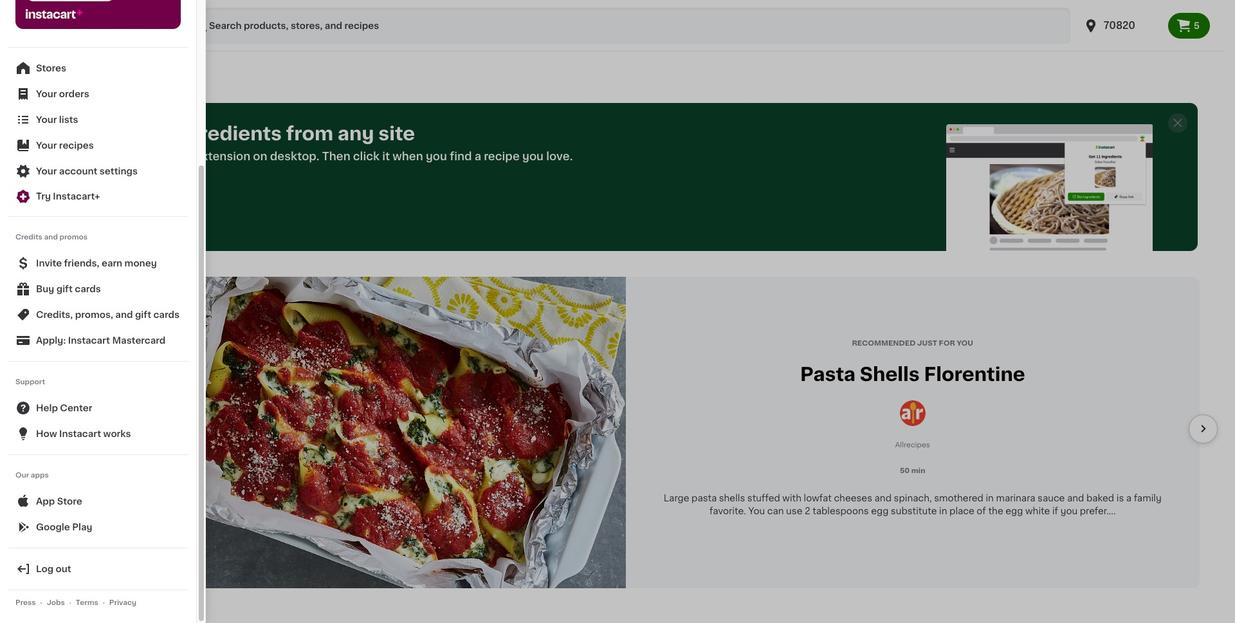 Task type: locate. For each thing, give the bounding box(es) containing it.
your left lists
[[36, 115, 57, 124]]

site
[[379, 124, 415, 143]]

if
[[1053, 507, 1059, 516]]

help center
[[36, 404, 92, 413]]

credits,
[[36, 310, 73, 319]]

you
[[426, 151, 447, 162], [523, 151, 544, 162], [1061, 507, 1078, 516]]

gift up mastercard at the left bottom of the page
[[135, 310, 151, 319]]

add
[[46, 151, 69, 162]]

extension
[[195, 151, 250, 162]]

2 your from the top
[[36, 115, 57, 124]]

any
[[338, 124, 374, 143]]

0 vertical spatial gift
[[56, 284, 73, 293]]

your up add
[[36, 141, 57, 150]]

your account settings
[[36, 167, 138, 176]]

try instacart+
[[36, 192, 100, 201]]

1 vertical spatial the
[[989, 507, 1004, 516]]

gift right buy
[[56, 284, 73, 293]]

1 horizontal spatial the
[[989, 507, 1004, 516]]

1 vertical spatial a
[[1127, 494, 1132, 503]]

gift inside credits, promos, and gift cards link
[[135, 310, 151, 319]]

a right the find
[[475, 151, 481, 162]]

1 vertical spatial instacart
[[68, 336, 110, 345]]

0 horizontal spatial cards
[[75, 284, 101, 293]]

you left the find
[[426, 151, 447, 162]]

on
[[253, 151, 267, 162]]

tablespoons
[[813, 507, 869, 516]]

app
[[36, 497, 55, 506]]

spinach,
[[894, 494, 932, 503]]

cards down friends,
[[75, 284, 101, 293]]

recipe up settings
[[102, 124, 164, 143]]

find
[[450, 151, 472, 162]]

2 egg from the left
[[1006, 507, 1024, 516]]

instacart for mastercard
[[68, 336, 110, 345]]

allrecipes
[[896, 442, 931, 449]]

instacart
[[93, 151, 144, 162], [68, 336, 110, 345], [59, 429, 101, 438]]

log out link
[[8, 556, 189, 582]]

marinara
[[997, 494, 1036, 503]]

the right of
[[989, 507, 1004, 516]]

cards up mastercard at the left bottom of the page
[[153, 310, 180, 319]]

0 vertical spatial a
[[475, 151, 481, 162]]

pasta shells florentine
[[801, 365, 1026, 383]]

0 vertical spatial the
[[72, 151, 91, 162]]

out
[[56, 564, 71, 573]]

1 horizontal spatial a
[[1127, 494, 1132, 503]]

allrecipes image
[[900, 400, 926, 426]]

1 horizontal spatial ·
[[69, 599, 72, 606]]

white
[[1026, 507, 1051, 516]]

recommended just for you
[[852, 340, 974, 347]]

in
[[986, 494, 994, 503], [940, 507, 948, 516]]

1 horizontal spatial recipe
[[484, 151, 520, 162]]

apply:
[[36, 336, 66, 345]]

0 horizontal spatial in
[[940, 507, 948, 516]]

0 vertical spatial recipe
[[102, 124, 164, 143]]

learn
[[70, 213, 97, 222]]

instacart inside button
[[68, 336, 110, 345]]

1 horizontal spatial you
[[523, 151, 544, 162]]

0 horizontal spatial you
[[426, 151, 447, 162]]

credits and promos element
[[8, 250, 189, 353]]

2
[[805, 507, 811, 516]]

item carousel region
[[26, 277, 1218, 588]]

google play link
[[8, 514, 189, 540]]

0 horizontal spatial gift
[[56, 284, 73, 293]]

works
[[103, 429, 131, 438]]

friends,
[[64, 259, 99, 268]]

instacart+
[[53, 192, 100, 201]]

money
[[125, 259, 157, 268]]

egg down cheeses
[[872, 507, 889, 516]]

shop
[[46, 124, 97, 143]]

apps
[[31, 472, 49, 479]]

instacart plus image
[[26, 9, 82, 19]]

1 your from the top
[[36, 89, 57, 98]]

credits and promos
[[15, 234, 88, 241]]

your
[[36, 89, 57, 98], [36, 115, 57, 124], [36, 141, 57, 150], [36, 167, 57, 176]]

just
[[918, 340, 938, 347]]

apply: instacart mastercard button
[[8, 328, 189, 353]]

egg down marinara
[[1006, 507, 1024, 516]]

invite friends, earn money link
[[8, 250, 189, 276]]

lowfat
[[804, 494, 832, 503]]

1 vertical spatial cards
[[153, 310, 180, 319]]

a right is
[[1127, 494, 1132, 503]]

1 vertical spatial recipe
[[484, 151, 520, 162]]

your lists link
[[8, 107, 189, 133]]

orders
[[59, 89, 89, 98]]

log
[[36, 564, 54, 573]]

buy gift cards link
[[8, 276, 189, 302]]

sauce
[[1038, 494, 1065, 503]]

0 horizontal spatial recipe
[[102, 124, 164, 143]]

0 vertical spatial in
[[986, 494, 994, 503]]

egg
[[872, 507, 889, 516], [1006, 507, 1024, 516]]

2 vertical spatial instacart
[[59, 429, 101, 438]]

50 min
[[900, 467, 926, 475]]

your recipes
[[36, 141, 94, 150]]

1 horizontal spatial gift
[[135, 310, 151, 319]]

buy
[[36, 284, 54, 293]]

instacart inside support element
[[59, 429, 101, 438]]

love.
[[547, 151, 573, 162]]

you right if at the bottom of the page
[[1061, 507, 1078, 516]]

in up of
[[986, 494, 994, 503]]

instacart down center
[[59, 429, 101, 438]]

your down add
[[36, 167, 57, 176]]

0 horizontal spatial ·
[[40, 599, 42, 606]]

app store
[[36, 497, 82, 506]]

recommended
[[852, 340, 916, 347]]

0 horizontal spatial egg
[[872, 507, 889, 516]]

learn more button
[[46, 205, 148, 230]]

promos
[[60, 234, 88, 241]]

our apps element
[[8, 489, 189, 540]]

2 horizontal spatial ·
[[103, 599, 105, 606]]

mastercard
[[112, 336, 166, 345]]

1 horizontal spatial cards
[[153, 310, 180, 319]]

gift inside buy gift cards link
[[56, 284, 73, 293]]

of
[[977, 507, 987, 516]]

help center link
[[8, 395, 189, 421]]

· right jobs
[[69, 599, 72, 606]]

instacart up settings
[[93, 151, 144, 162]]

0 vertical spatial instacart
[[93, 151, 144, 162]]

baked
[[1087, 494, 1115, 503]]

recipe right the find
[[484, 151, 520, 162]]

promos,
[[75, 310, 113, 319]]

a
[[475, 151, 481, 162], [1127, 494, 1132, 503]]

your for your orders
[[36, 89, 57, 98]]

how instacart works
[[36, 429, 131, 438]]

cheeses
[[834, 494, 873, 503]]

3 your from the top
[[36, 141, 57, 150]]

support element
[[8, 395, 189, 447]]

the down the recipes
[[72, 151, 91, 162]]

0 horizontal spatial the
[[72, 151, 91, 162]]

0 vertical spatial cards
[[75, 284, 101, 293]]

can
[[768, 507, 784, 516]]

· left jobs
[[40, 599, 42, 606]]

in left place
[[940, 507, 948, 516]]

instacart down 'promos,'
[[68, 336, 110, 345]]

2 horizontal spatial you
[[1061, 507, 1078, 516]]

· right terms
[[103, 599, 105, 606]]

from
[[286, 124, 333, 143]]

and up mastercard at the left bottom of the page
[[115, 310, 133, 319]]

account
[[59, 167, 97, 176]]

google play
[[36, 523, 92, 532]]

1 vertical spatial gift
[[135, 310, 151, 319]]

3 · from the left
[[103, 599, 105, 606]]

your down recipes
[[36, 89, 57, 98]]

desktop.
[[270, 151, 320, 162]]

more
[[99, 213, 124, 222]]

you left love. in the left of the page
[[523, 151, 544, 162]]

4 your from the top
[[36, 167, 57, 176]]

1 horizontal spatial egg
[[1006, 507, 1024, 516]]

instacart logo image
[[44, 18, 121, 33]]



Task type: vqa. For each thing, say whether or not it's contained in the screenshot.
Privacy at bottom left
yes



Task type: describe. For each thing, give the bounding box(es) containing it.
add the instacart chrome extension on desktop. then click it when you find a recipe you love.
[[46, 151, 573, 162]]

substitute
[[891, 507, 937, 516]]

and right "credits"
[[44, 234, 58, 241]]

learn more
[[70, 213, 124, 222]]

your for your recipes
[[36, 141, 57, 150]]

2 · from the left
[[69, 599, 72, 606]]

0 horizontal spatial a
[[475, 151, 481, 162]]

1 · from the left
[[40, 599, 42, 606]]

5
[[1194, 21, 1200, 30]]

earn
[[102, 259, 122, 268]]

shells
[[719, 494, 746, 503]]

credits, promos, and gift cards
[[36, 310, 180, 319]]

florentine
[[925, 365, 1026, 383]]

the inside large pasta shells stuffed with lowfat cheeses and spinach, smothered in marinara sauce and baked is a family favorite. you can use 2 tablespoons egg substitute in place of the egg white if you prefer....
[[989, 507, 1004, 516]]

store
[[57, 497, 82, 506]]

center
[[60, 404, 92, 413]]

welcome dialog
[[0, 0, 206, 623]]

how
[[36, 429, 57, 438]]

you inside large pasta shells stuffed with lowfat cheeses and spinach, smothered in marinara sauce and baked is a family favorite. you can use 2 tablespoons egg substitute in place of the egg white if you prefer....
[[1061, 507, 1078, 516]]

it
[[382, 151, 390, 162]]

for
[[939, 340, 956, 347]]

and left spinach,
[[875, 494, 892, 503]]

stores link
[[8, 55, 189, 81]]

press
[[15, 599, 36, 606]]

saved button
[[1178, 16, 1222, 32]]

5 button
[[1169, 13, 1211, 39]]

your for your lists
[[36, 115, 57, 124]]

recipes
[[59, 141, 94, 150]]

google
[[36, 523, 70, 532]]

then
[[322, 151, 351, 162]]

how instacart works link
[[8, 421, 189, 447]]

instacart for works
[[59, 429, 101, 438]]

help
[[36, 404, 58, 413]]

you
[[749, 507, 765, 516]]

terms link
[[73, 598, 101, 608]]

buy gift cards
[[36, 284, 101, 293]]

press · jobs · terms · privacy
[[15, 599, 136, 606]]

your account settings link
[[8, 158, 189, 184]]

try
[[36, 192, 51, 201]]

credits, promos, and gift cards link
[[8, 302, 189, 328]]

favorite.
[[710, 507, 747, 516]]

you
[[957, 340, 974, 347]]

and right sauce on the bottom right
[[1068, 494, 1085, 503]]

invite friends, earn money
[[36, 259, 157, 268]]

1 egg from the left
[[872, 507, 889, 516]]

jobs
[[47, 599, 65, 606]]

your for your account settings
[[36, 167, 57, 176]]

terms
[[76, 599, 98, 606]]

your orders link
[[8, 81, 189, 107]]

jobs link
[[44, 598, 68, 608]]

extension banner image
[[946, 124, 1154, 251]]

ingredients
[[169, 124, 282, 143]]

support
[[15, 378, 45, 386]]

is
[[1117, 494, 1125, 503]]

when
[[393, 151, 423, 162]]

invite
[[36, 259, 62, 268]]

privacy
[[109, 599, 136, 606]]

credits
[[15, 234, 42, 241]]

stuffed
[[748, 494, 781, 503]]

1 horizontal spatial in
[[986, 494, 994, 503]]

pasta
[[692, 494, 717, 503]]

large
[[664, 494, 690, 503]]

shells
[[860, 365, 920, 383]]

lists
[[59, 115, 78, 124]]

our
[[15, 472, 29, 479]]

try instacart+ link
[[8, 184, 189, 209]]

press link
[[13, 598, 38, 608]]

1 vertical spatial in
[[940, 507, 948, 516]]

use
[[787, 507, 803, 516]]

settings
[[100, 167, 138, 176]]

place
[[950, 507, 975, 516]]

try instacart+ image
[[15, 189, 31, 204]]

log out
[[36, 564, 71, 573]]

min
[[912, 467, 926, 475]]

family
[[1135, 494, 1162, 503]]

large pasta shells stuffed with lowfat cheeses and spinach, smothered in marinara sauce and baked is a family favorite. you can use 2 tablespoons egg substitute in place of the egg white if you prefer....
[[664, 494, 1162, 516]]

click
[[353, 151, 380, 162]]

a inside large pasta shells stuffed with lowfat cheeses and spinach, smothered in marinara sauce and baked is a family favorite. you can use 2 tablespoons egg substitute in place of the egg white if you prefer....
[[1127, 494, 1132, 503]]

stores
[[36, 64, 66, 73]]

your orders
[[36, 89, 89, 98]]

app store link
[[8, 489, 189, 514]]

your recipes link
[[8, 133, 189, 158]]

saved
[[1193, 18, 1222, 27]]

apply: instacart mastercard
[[36, 336, 166, 345]]

smothered
[[935, 494, 984, 503]]



